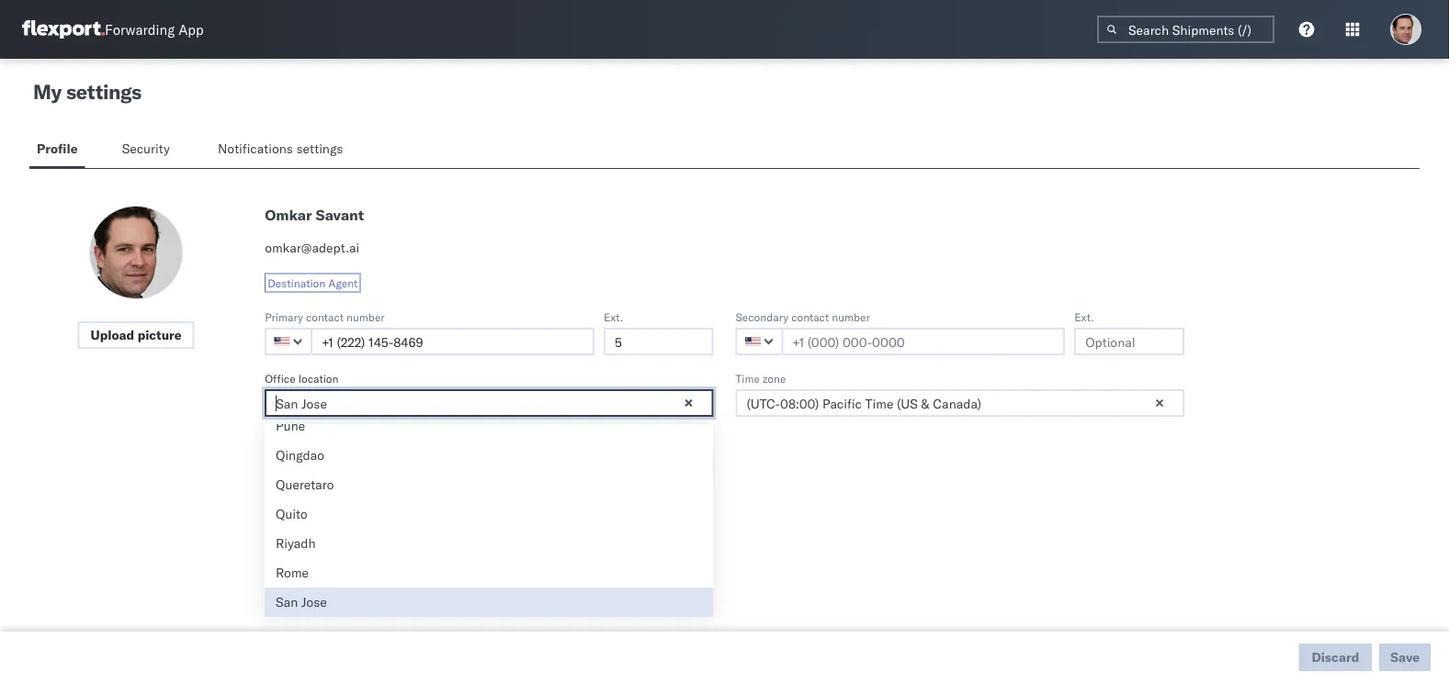 Task type: describe. For each thing, give the bounding box(es) containing it.
your
[[428, 545, 450, 558]]

united states text field for secondary
[[736, 328, 783, 356]]

united states text field for primary
[[265, 328, 313, 356]]

upload
[[91, 327, 134, 343]]

upload picture button
[[78, 322, 195, 349]]

will
[[320, 545, 337, 558]]

out of office the status will be shown next to your name in the messages.
[[265, 522, 567, 558]]

san
[[276, 595, 298, 611]]

(UTC-08:00) Pacific Time (US & Canada) text field
[[736, 390, 1184, 417]]

forwarding app
[[105, 21, 204, 38]]

San Jose text field
[[265, 390, 714, 417]]

optional telephone field for secondary contact number
[[1075, 328, 1184, 356]]

notifications settings
[[218, 141, 343, 157]]

the
[[495, 545, 511, 558]]

profile
[[37, 141, 78, 157]]

secondary
[[736, 310, 789, 324]]

next
[[391, 545, 412, 558]]

forwarding app link
[[22, 20, 204, 39]]

to
[[415, 545, 425, 558]]

number for primary contact number
[[347, 310, 385, 324]]

out
[[265, 522, 286, 538]]

time zone
[[736, 372, 786, 386]]

name
[[453, 545, 480, 558]]

my settings
[[33, 79, 141, 104]]

notifications settings button
[[210, 132, 358, 168]]

san jose
[[276, 595, 327, 611]]

messages.
[[514, 545, 567, 558]]

optional telephone field for primary contact number
[[604, 328, 714, 356]]

title
[[285, 433, 304, 447]]

the
[[265, 545, 283, 558]]

office location
[[265, 372, 339, 386]]

queretaro
[[276, 477, 334, 493]]

office inside out of office the status will be shown next to your name in the messages.
[[305, 522, 340, 538]]

agent
[[328, 276, 358, 290]]

+1 (000) 000-0000 telephone field for secondary contact number
[[782, 328, 1065, 356]]

app
[[178, 21, 204, 38]]

pune
[[276, 418, 305, 434]]

0 horizontal spatial office
[[265, 372, 296, 386]]

notifications
[[218, 141, 293, 157]]

omkar savant
[[265, 206, 364, 224]]

job
[[265, 433, 282, 447]]

shown
[[355, 545, 388, 558]]

location
[[298, 372, 339, 386]]

savant
[[316, 206, 364, 224]]



Task type: locate. For each thing, give the bounding box(es) containing it.
number for secondary contact number
[[832, 310, 870, 324]]

0 vertical spatial settings
[[66, 79, 141, 104]]

1 horizontal spatial +1 (000) 000-0000 telephone field
[[782, 328, 1065, 356]]

riyadh
[[276, 536, 316, 552]]

flexport. image
[[22, 20, 105, 39]]

quito
[[276, 506, 308, 522]]

1 horizontal spatial united states text field
[[736, 328, 783, 356]]

united states text field down the primary
[[265, 328, 313, 356]]

security button
[[115, 132, 181, 168]]

my
[[33, 79, 62, 104]]

contact down destination agent
[[306, 310, 344, 324]]

of
[[290, 522, 301, 538]]

1 horizontal spatial contact
[[791, 310, 829, 324]]

1 horizontal spatial settings
[[296, 141, 343, 157]]

number
[[347, 310, 385, 324], [832, 310, 870, 324]]

forwarding
[[105, 21, 175, 38]]

0 vertical spatial office
[[265, 372, 296, 386]]

0 horizontal spatial settings
[[66, 79, 141, 104]]

0 horizontal spatial united states text field
[[265, 328, 313, 356]]

settings inside button
[[296, 141, 343, 157]]

1 vertical spatial settings
[[296, 141, 343, 157]]

office
[[265, 372, 296, 386], [305, 522, 340, 538]]

number down agent
[[347, 310, 385, 324]]

+1 (000) 000-0000 telephone field
[[311, 328, 595, 356], [782, 328, 1065, 356]]

secondary contact number
[[736, 310, 870, 324]]

settings for notifications settings
[[296, 141, 343, 157]]

Search Shipments (/) text field
[[1097, 16, 1275, 43]]

primary contact number
[[265, 310, 385, 324]]

upload picture
[[91, 327, 182, 343]]

contact
[[306, 310, 344, 324], [791, 310, 829, 324]]

2 optional telephone field from the left
[[1075, 328, 1184, 356]]

1 horizontal spatial number
[[832, 310, 870, 324]]

zone
[[763, 372, 786, 386]]

settings right my
[[66, 79, 141, 104]]

office up will
[[305, 522, 340, 538]]

0 horizontal spatial optional telephone field
[[604, 328, 714, 356]]

1 ext. from the left
[[604, 310, 623, 324]]

+1 (000) 000-0000 telephone field up (utc-08:00) pacific time (us & canada) text box
[[782, 328, 1065, 356]]

1 horizontal spatial office
[[305, 522, 340, 538]]

profile button
[[29, 132, 85, 168]]

1 optional telephone field from the left
[[604, 328, 714, 356]]

1 +1 (000) 000-0000 telephone field from the left
[[311, 328, 595, 356]]

0 horizontal spatial number
[[347, 310, 385, 324]]

rome
[[276, 565, 309, 581]]

0 horizontal spatial +1 (000) 000-0000 telephone field
[[311, 328, 595, 356]]

settings for my settings
[[66, 79, 141, 104]]

destination
[[268, 276, 325, 290]]

2 +1 (000) 000-0000 telephone field from the left
[[782, 328, 1065, 356]]

settings right 'notifications'
[[296, 141, 343, 157]]

destination agent
[[268, 276, 358, 290]]

ext.
[[604, 310, 623, 324], [1075, 310, 1094, 324]]

job title
[[265, 433, 304, 447]]

time
[[736, 372, 760, 386]]

1 united states text field from the left
[[265, 328, 313, 356]]

status
[[265, 495, 297, 509]]

primary
[[265, 310, 303, 324]]

ext. for secondary contact number
[[1075, 310, 1094, 324]]

2 united states text field from the left
[[736, 328, 783, 356]]

office left the location
[[265, 372, 296, 386]]

security
[[122, 141, 170, 157]]

Optional telephone field
[[604, 328, 714, 356], [1075, 328, 1184, 356]]

0 horizontal spatial contact
[[306, 310, 344, 324]]

settings
[[66, 79, 141, 104], [296, 141, 343, 157]]

jose
[[301, 595, 327, 611]]

1 number from the left
[[347, 310, 385, 324]]

+1 (000) 000-0000 telephone field for primary contact number
[[311, 328, 595, 356]]

status
[[286, 545, 317, 558]]

contact for secondary
[[791, 310, 829, 324]]

omkar@adept.ai
[[265, 240, 360, 256]]

Job title text field
[[265, 451, 714, 479]]

ext. for primary contact number
[[604, 310, 623, 324]]

0 horizontal spatial ext.
[[604, 310, 623, 324]]

in
[[483, 545, 492, 558]]

number right secondary
[[832, 310, 870, 324]]

2 contact from the left
[[791, 310, 829, 324]]

contact for primary
[[306, 310, 344, 324]]

picture
[[138, 327, 182, 343]]

+1 (000) 000-0000 telephone field up san jose text field
[[311, 328, 595, 356]]

2 number from the left
[[832, 310, 870, 324]]

United States text field
[[265, 328, 313, 356], [736, 328, 783, 356]]

1 horizontal spatial optional telephone field
[[1075, 328, 1184, 356]]

2 ext. from the left
[[1075, 310, 1094, 324]]

1 vertical spatial office
[[305, 522, 340, 538]]

be
[[340, 545, 353, 558]]

contact right secondary
[[791, 310, 829, 324]]

united states text field down secondary
[[736, 328, 783, 356]]

omkar
[[265, 206, 312, 224]]

1 horizontal spatial ext.
[[1075, 310, 1094, 324]]

qingdao
[[276, 448, 324, 464]]

1 contact from the left
[[306, 310, 344, 324]]



Task type: vqa. For each thing, say whether or not it's contained in the screenshot.
schedule pickup from los angeles, ca button
no



